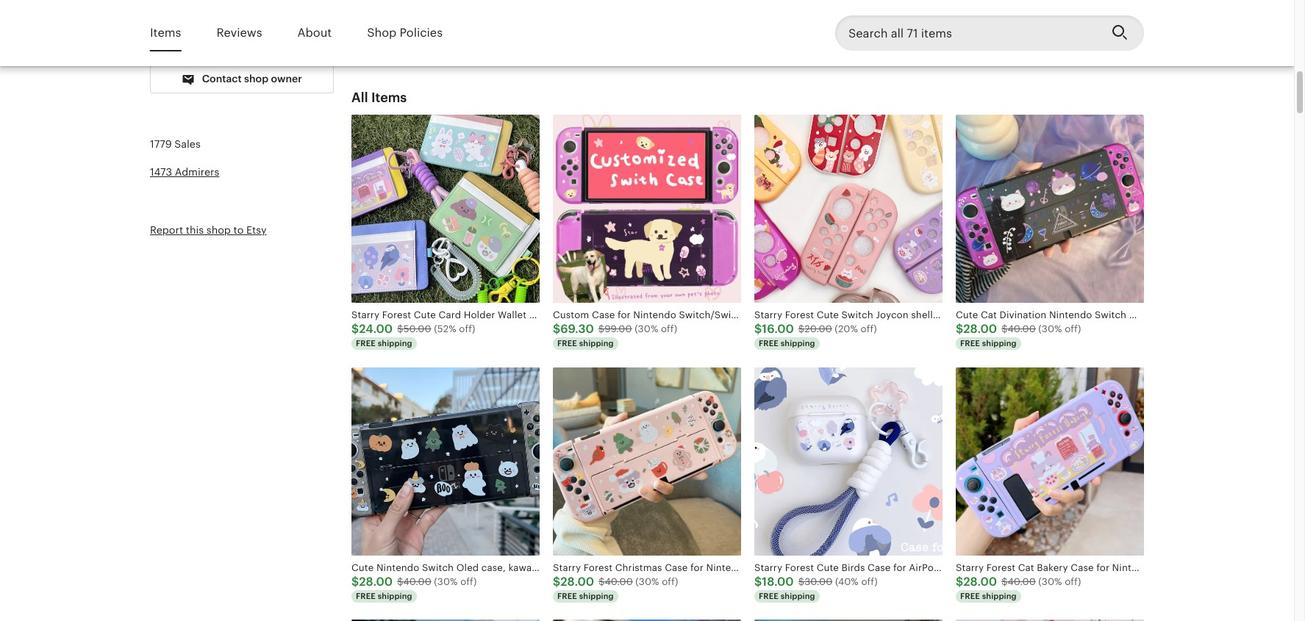 Task type: describe. For each thing, give the bounding box(es) containing it.
$ 16.00 $ 20.00 (20% off) free shipping
[[755, 322, 877, 348]]

items link
[[150, 16, 181, 50]]

shop
[[367, 26, 397, 40]]

$ 28.00 $ 40.00 (30% off) free shipping for "starry forest cat bakery case for nintendo switch, switch oled, cute cat switch shell, kawaii switch oled cover skins accessories soft" image on the bottom right of page
[[956, 575, 1081, 601]]

starry forest christmas case for nintendo switch, pink switch oled accessories, cute kawaii shell cover for nintendo, gift for xmas image
[[553, 367, 741, 556]]

sales
[[174, 138, 201, 150]]

free for cute cat divination nintendo switch oled case, kawaii ragdoll cat switch shell cover skins accessories soft tpu pc image
[[960, 339, 980, 348]]

$ 18.00 $ 30.00 (40% off) free shipping
[[755, 575, 878, 601]]

about link
[[298, 16, 332, 50]]

50.00
[[403, 323, 431, 334]]

free for the starry forest cute birds case for airpods 1/2/3/pro/pro2 generation, cute frosted clear cases with keychain and lanyard image
[[759, 592, 779, 601]]

1473 admirers link
[[150, 166, 219, 178]]

16.00
[[762, 322, 794, 336]]

(30% for "starry forest cat bakery case for nintendo switch, switch oled, cute cat switch shell, kawaii switch oled cover skins accessories soft" image on the bottom right of page
[[1039, 576, 1062, 587]]

20.00
[[805, 323, 832, 334]]

21.00
[[359, 22, 391, 36]]

off) for cute cat divination nintendo switch oled case, kawaii ragdoll cat switch shell cover skins accessories soft tpu pc image
[[1065, 323, 1081, 334]]

24.00
[[359, 322, 393, 336]]

28.00 for cute cat divination nintendo switch oled case, kawaii ragdoll cat switch shell cover skins accessories soft tpu pc image
[[964, 322, 997, 336]]

free for starry forest cute card holder wallet women with keychains and wristlets, kawaii small mini slim card holder for travel pass id badge girls image
[[356, 339, 376, 348]]

off) inside 21.00 $ 30.00 (30% off) free shipping
[[458, 24, 475, 35]]

30.00 inside 21.00 $ 30.00 (30% off) free shipping
[[401, 24, 429, 35]]

report this shop to etsy
[[150, 225, 267, 236]]

report this shop to etsy link
[[150, 225, 267, 236]]

shipping for "starry forest cat bakery case for nintendo switch, switch oled, cute cat switch shell, kawaii switch oled cover skins accessories soft" image on the bottom right of page
[[982, 592, 1017, 601]]

digital
[[150, 15, 186, 29]]

admirers
[[175, 166, 219, 178]]

Search all 71 items text field
[[835, 15, 1100, 51]]

$ inside 21.00 $ 30.00 (30% off) free shipping
[[395, 24, 401, 35]]

shipping for cute cat divination nintendo switch oled case, kawaii ragdoll cat switch shell cover skins accessories soft tpu pc image
[[982, 339, 1017, 348]]

cute nintendo switch oled case, kawaii dog cat ghost switch oled shell cover skins accessories tpu pc image
[[352, 367, 540, 556]]

0 horizontal spatial items
[[150, 26, 181, 40]]

shipping inside 21.00 $ 30.00 (30% off) free shipping
[[378, 39, 412, 48]]

(30% off)
[[837, 24, 880, 35]]

contact shop owner button
[[150, 66, 334, 94]]

(30% for cute cat divination nintendo switch oled case, kawaii ragdoll cat switch shell cover skins accessories soft tpu pc image
[[1039, 323, 1062, 334]]

shop policies
[[367, 26, 443, 40]]

owner
[[271, 73, 302, 85]]

(30% for cute nintendo switch oled case, kawaii dog cat ghost switch oled shell cover skins accessories tpu pc image
[[434, 576, 458, 587]]

off) for custom case for nintendo switch/switch oled/switch lite, personalized switch accessories, original design switch cover shell, kawaii cute image
[[661, 323, 677, 334]]

free inside 21.00 $ 30.00 (30% off) free shipping
[[356, 39, 376, 48]]

contact shop owner
[[199, 73, 302, 85]]

reviews link
[[217, 16, 262, 50]]

1473 admirers
[[150, 166, 219, 178]]

off) for starry forest christmas case for nintendo switch, pink switch oled accessories, cute kawaii shell cover for nintendo, gift for xmas image
[[662, 576, 678, 587]]

off) for starry forest cute card holder wallet women with keychains and wristlets, kawaii small mini slim card holder for travel pass id badge girls image
[[459, 323, 475, 334]]

about
[[298, 26, 332, 40]]



Task type: vqa. For each thing, say whether or not it's contained in the screenshot.
ideas at right
no



Task type: locate. For each thing, give the bounding box(es) containing it.
18.00
[[762, 575, 794, 589]]

etsy
[[246, 225, 267, 236]]

$ 24.00 $ 50.00 (52% off) free shipping
[[352, 322, 475, 348]]

off) for the starry forest cute birds case for airpods 1/2/3/pro/pro2 generation, cute frosted clear cases with keychain and lanyard image
[[861, 576, 878, 587]]

$ 28.00 $ 40.00 (30% off) free shipping for cute cat divination nintendo switch oled case, kawaii ragdoll cat switch shell cover skins accessories soft tpu pc image
[[956, 322, 1081, 348]]

shipping for starry forest christmas case for nintendo switch, pink switch oled accessories, cute kawaii shell cover for nintendo, gift for xmas image
[[579, 592, 614, 601]]

28.00 for "starry forest cat bakery case for nintendo switch, switch oled, cute cat switch shell, kawaii switch oled cover skins accessories soft" image on the bottom right of page
[[964, 575, 997, 589]]

off) inside $ 16.00 $ 20.00 (20% off) free shipping
[[861, 323, 877, 334]]

1473
[[150, 166, 172, 178]]

free inside $ 69.30 $ 99.00 (30% off) free shipping
[[557, 339, 577, 348]]

shipping for starry forest cute card holder wallet women with keychains and wristlets, kawaii small mini slim card holder for travel pass id badge girls image
[[378, 339, 412, 348]]

free for custom case for nintendo switch/switch oled/switch lite, personalized switch accessories, original design switch cover shell, kawaii cute image
[[557, 339, 577, 348]]

(20%
[[835, 323, 858, 334]]

$
[[395, 24, 401, 35], [352, 322, 359, 336], [553, 322, 561, 336], [755, 322, 762, 336], [956, 322, 964, 336], [397, 323, 403, 334], [599, 323, 605, 334], [799, 323, 805, 334], [1002, 323, 1008, 334], [352, 575, 359, 589], [553, 575, 561, 589], [755, 575, 762, 589], [956, 575, 964, 589], [397, 576, 403, 587], [599, 576, 605, 587], [798, 576, 805, 587], [1002, 576, 1008, 587]]

0 vertical spatial 30.00
[[401, 24, 429, 35]]

(30% for starry forest christmas case for nintendo switch, pink switch oled accessories, cute kawaii shell cover for nintendo, gift for xmas image
[[636, 576, 659, 587]]

off)
[[458, 24, 475, 35], [863, 24, 880, 35], [459, 323, 475, 334], [661, 323, 677, 334], [861, 323, 877, 334], [1065, 323, 1081, 334], [460, 576, 477, 587], [662, 576, 678, 587], [861, 576, 878, 587], [1065, 576, 1081, 587]]

shipping
[[378, 39, 412, 48], [378, 339, 412, 348], [579, 339, 614, 348], [781, 339, 815, 348], [982, 339, 1017, 348], [378, 592, 412, 601], [579, 592, 614, 601], [781, 592, 815, 601], [982, 592, 1017, 601]]

$ 28.00 $ 40.00 (30% off) free shipping
[[956, 322, 1081, 348], [352, 575, 477, 601], [553, 575, 678, 601], [956, 575, 1081, 601]]

all
[[352, 90, 368, 105]]

28.00 for starry forest christmas case for nintendo switch, pink switch oled accessories, cute kawaii shell cover for nintendo, gift for xmas image
[[561, 575, 594, 589]]

free
[[356, 39, 376, 48], [356, 339, 376, 348], [557, 339, 577, 348], [759, 339, 779, 348], [960, 339, 980, 348], [356, 592, 376, 601], [557, 592, 577, 601], [759, 592, 779, 601], [960, 592, 980, 601]]

free inside $ 18.00 $ 30.00 (40% off) free shipping
[[759, 592, 779, 601]]

1 horizontal spatial shop
[[244, 73, 269, 85]]

tab containing digital
[[150, 5, 332, 39]]

0 vertical spatial shop
[[244, 73, 269, 85]]

to
[[233, 225, 244, 236]]

shipping inside $ 69.30 $ 99.00 (30% off) free shipping
[[579, 339, 614, 348]]

40.00
[[1008, 323, 1036, 334], [403, 576, 432, 587], [605, 576, 633, 587], [1008, 576, 1036, 587]]

40.00 for "starry forest cat bakery case for nintendo switch, switch oled, cute cat switch shell, kawaii switch oled cover skins accessories soft" image on the bottom right of page
[[1008, 576, 1036, 587]]

30.00
[[401, 24, 429, 35], [805, 576, 833, 587]]

40.00 for cute nintendo switch oled case, kawaii dog cat ghost switch oled shell cover skins accessories tpu pc image
[[403, 576, 432, 587]]

custom case for nintendo switch/switch oled/switch lite, personalized switch accessories, original design switch cover shell, kawaii cute image
[[553, 114, 741, 303]]

0 horizontal spatial shop
[[207, 225, 231, 236]]

shipping for cute nintendo switch oled case, kawaii dog cat ghost switch oled shell cover skins accessories tpu pc image
[[378, 592, 412, 601]]

free for starry forest christmas case for nintendo switch, pink switch oled accessories, cute kawaii shell cover for nintendo, gift for xmas image
[[557, 592, 577, 601]]

cute cat divination nintendo switch oled case, kawaii ragdoll cat switch shell cover skins accessories soft tpu pc image
[[956, 114, 1144, 303]]

starry forest cute card holder wallet women with keychains and wristlets, kawaii small mini slim card holder for travel pass id badge girls image
[[352, 114, 540, 303]]

shipping inside $ 18.00 $ 30.00 (40% off) free shipping
[[781, 592, 815, 601]]

(40%
[[835, 576, 859, 587]]

shipping inside $ 24.00 $ 50.00 (52% off) free shipping
[[378, 339, 412, 348]]

30.00 right shop
[[401, 24, 429, 35]]

shipping for custom case for nintendo switch/switch oled/switch lite, personalized switch accessories, original design switch cover shell, kawaii cute image
[[579, 339, 614, 348]]

28.00 for cute nintendo switch oled case, kawaii dog cat ghost switch oled shell cover skins accessories tpu pc image
[[359, 575, 393, 589]]

1
[[319, 15, 324, 29]]

items
[[150, 26, 181, 40], [371, 90, 407, 105]]

69.30
[[561, 322, 594, 336]]

30.00 left (40%
[[805, 576, 833, 587]]

1 horizontal spatial items
[[371, 90, 407, 105]]

all items
[[352, 90, 407, 105]]

(30%
[[432, 24, 456, 35], [837, 24, 861, 35], [635, 323, 658, 334], [1039, 323, 1062, 334], [434, 576, 458, 587], [636, 576, 659, 587], [1039, 576, 1062, 587]]

free inside $ 16.00 $ 20.00 (20% off) free shipping
[[759, 339, 779, 348]]

tab
[[150, 5, 332, 39]]

free inside $ 24.00 $ 50.00 (52% off) free shipping
[[356, 339, 376, 348]]

off) for cute nintendo switch oled case, kawaii dog cat ghost switch oled shell cover skins accessories tpu pc image
[[460, 576, 477, 587]]

(30% inside 21.00 $ 30.00 (30% off) free shipping
[[432, 24, 456, 35]]

28.00
[[964, 322, 997, 336], [359, 575, 393, 589], [561, 575, 594, 589], [964, 575, 997, 589]]

$ 28.00 $ 40.00 (30% off) free shipping for cute nintendo switch oled case, kawaii dog cat ghost switch oled shell cover skins accessories tpu pc image
[[352, 575, 477, 601]]

off) inside $ 24.00 $ 50.00 (52% off) free shipping
[[459, 323, 475, 334]]

this
[[186, 225, 204, 236]]

shop inside "contact shop owner" 'button'
[[244, 73, 269, 85]]

shipping for the starry forest cute birds case for airpods 1/2/3/pro/pro2 generation, cute frosted clear cases with keychain and lanyard image
[[781, 592, 815, 601]]

shop left to
[[207, 225, 231, 236]]

$ 28.00 $ 40.00 (30% off) free shipping for starry forest christmas case for nintendo switch, pink switch oled accessories, cute kawaii shell cover for nintendo, gift for xmas image
[[553, 575, 678, 601]]

shipping for starry forest cute switch joycon shell cases, soft kawaii switch oled joycon skin, tpu pink purple nintendo joy-con cover dog bunny cat image at the top of page
[[781, 339, 815, 348]]

starry forest cute switch joycon shell cases, soft kawaii switch oled joycon skin, tpu pink purple nintendo joy-con cover dog bunny cat image
[[755, 114, 943, 303]]

99.00
[[605, 323, 632, 334]]

1 vertical spatial shop
[[207, 225, 231, 236]]

30.00 inside $ 18.00 $ 30.00 (40% off) free shipping
[[805, 576, 833, 587]]

(30% inside $ 69.30 $ 99.00 (30% off) free shipping
[[635, 323, 658, 334]]

shipping inside $ 16.00 $ 20.00 (20% off) free shipping
[[781, 339, 815, 348]]

free for "starry forest cat bakery case for nintendo switch, switch oled, cute cat switch shell, kawaii switch oled cover skins accessories soft" image on the bottom right of page
[[960, 592, 980, 601]]

0 vertical spatial items
[[150, 26, 181, 40]]

off) for "starry forest cat bakery case for nintendo switch, switch oled, cute cat switch shell, kawaii switch oled cover skins accessories soft" image on the bottom right of page
[[1065, 576, 1081, 587]]

reviews
[[217, 26, 262, 40]]

report
[[150, 225, 183, 236]]

policies
[[400, 26, 443, 40]]

starry forest cat bakery case for nintendo switch, switch oled, cute cat switch shell, kawaii switch oled cover skins accessories soft image
[[956, 367, 1144, 556]]

1 horizontal spatial 30.00
[[805, 576, 833, 587]]

contact
[[202, 73, 242, 85]]

shop left "owner" at the left of page
[[244, 73, 269, 85]]

shop policies link
[[367, 16, 443, 50]]

off) inside $ 69.30 $ 99.00 (30% off) free shipping
[[661, 323, 677, 334]]

21.00 $ 30.00 (30% off) free shipping
[[356, 22, 475, 48]]

40.00 for starry forest christmas case for nintendo switch, pink switch oled accessories, cute kawaii shell cover for nintendo, gift for xmas image
[[605, 576, 633, 587]]

starry forest cute birds case for airpods 1/2/3/pro/pro2 generation, cute frosted clear cases with keychain and lanyard image
[[755, 367, 943, 556]]

40.00 for cute cat divination nintendo switch oled case, kawaii ragdoll cat switch shell cover skins accessories soft tpu pc image
[[1008, 323, 1036, 334]]

(30% for custom case for nintendo switch/switch oled/switch lite, personalized switch accessories, original design switch cover shell, kawaii cute image
[[635, 323, 658, 334]]

1779 sales
[[150, 138, 201, 150]]

$ 69.30 $ 99.00 (30% off) free shipping
[[553, 322, 677, 348]]

(52%
[[434, 323, 456, 334]]

0 horizontal spatial 30.00
[[401, 24, 429, 35]]

1 vertical spatial items
[[371, 90, 407, 105]]

shop
[[244, 73, 269, 85], [207, 225, 231, 236]]

1779
[[150, 138, 172, 150]]

off) for starry forest cute switch joycon shell cases, soft kawaii switch oled joycon skin, tpu pink purple nintendo joy-con cover dog bunny cat image at the top of page
[[861, 323, 877, 334]]

1 vertical spatial 30.00
[[805, 576, 833, 587]]

off) inside $ 18.00 $ 30.00 (40% off) free shipping
[[861, 576, 878, 587]]

free for starry forest cute switch joycon shell cases, soft kawaii switch oled joycon skin, tpu pink purple nintendo joy-con cover dog bunny cat image at the top of page
[[759, 339, 779, 348]]

free for cute nintendo switch oled case, kawaii dog cat ghost switch oled shell cover skins accessories tpu pc image
[[356, 592, 376, 601]]



